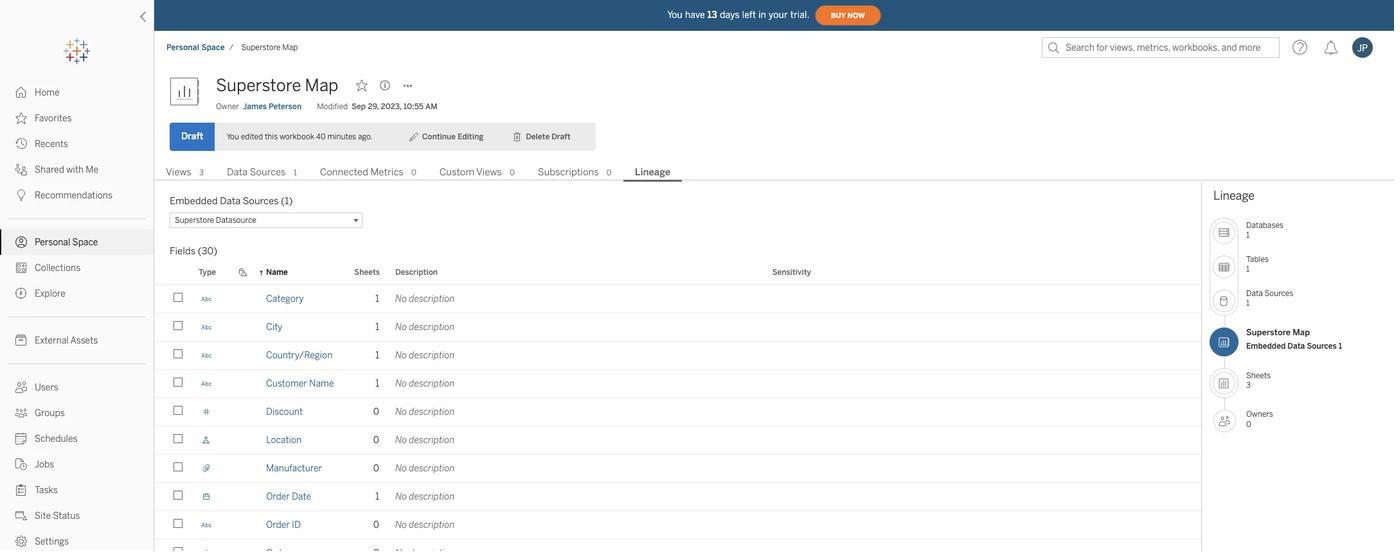 Task type: vqa. For each thing, say whether or not it's contained in the screenshot.


Task type: locate. For each thing, give the bounding box(es) containing it.
8 no description from the top
[[396, 492, 455, 503]]

space inside main navigation. press the up and down arrow keys to access links. element
[[72, 237, 98, 248]]

personal
[[167, 43, 199, 52], [35, 237, 70, 248]]

personal space
[[35, 237, 98, 248]]

7 description from the top
[[409, 464, 455, 475]]

personal up workbook image
[[167, 43, 199, 52]]

no description for location
[[396, 435, 455, 446]]

row
[[154, 286, 1202, 314], [154, 314, 1202, 342], [154, 342, 1202, 370], [154, 370, 1202, 399], [154, 399, 1202, 427], [154, 427, 1202, 455], [154, 455, 1202, 484], [154, 484, 1202, 512], [154, 512, 1202, 540], [154, 540, 1202, 552]]

1 inside sub-spaces tab list
[[294, 168, 297, 177]]

jobs link
[[0, 452, 154, 478]]

0 vertical spatial space
[[202, 43, 225, 52]]

continuous number field image
[[199, 407, 214, 418], [199, 549, 214, 552]]

by text only_f5he34f image left site
[[15, 511, 27, 522]]

5 no description from the top
[[396, 407, 455, 418]]

data sources
[[227, 167, 286, 178]]

1 vertical spatial name
[[309, 379, 334, 390]]

3 inside sheets 3
[[1247, 382, 1252, 391]]

2 horizontal spatial map
[[1293, 328, 1311, 338]]

row group containing category
[[154, 286, 1202, 552]]

Search for views, metrics, workbooks, and more text field
[[1043, 37, 1280, 58]]

3 by text only_f5he34f image from the top
[[15, 335, 27, 347]]

order for order id
[[266, 520, 290, 531]]

row containing category
[[154, 286, 1202, 314]]

4 by text only_f5he34f image from the top
[[15, 433, 27, 445]]

shared
[[35, 165, 64, 176]]

superstore map
[[241, 43, 298, 52], [216, 75, 339, 96]]

4 description from the top
[[409, 379, 455, 390]]

no for city
[[396, 322, 407, 333]]

1 vertical spatial continuous number field image
[[199, 549, 214, 552]]

2 no from the top
[[396, 322, 407, 333]]

1 by text only_f5he34f image from the top
[[15, 190, 27, 201]]

hierarchy field image
[[199, 435, 214, 446]]

1
[[294, 168, 297, 177], [1247, 231, 1250, 240], [1247, 265, 1250, 274], [376, 294, 379, 305], [1247, 299, 1250, 308], [376, 322, 379, 333], [1339, 342, 1343, 351], [376, 350, 379, 361], [376, 379, 379, 390], [376, 492, 379, 503]]

5 by text only_f5he34f image from the top
[[15, 262, 27, 274]]

2 order from the top
[[266, 520, 290, 531]]

1 vertical spatial space
[[72, 237, 98, 248]]

no for customer name
[[396, 379, 407, 390]]

this
[[265, 132, 278, 141]]

discount link
[[266, 399, 303, 426]]

description for order id
[[409, 520, 455, 531]]

2 no description from the top
[[396, 322, 455, 333]]

views down draft
[[166, 167, 192, 178]]

metrics
[[371, 167, 404, 178]]

2 row from the top
[[154, 314, 1202, 342]]

by text only_f5he34f image for recents
[[15, 138, 27, 150]]

0 vertical spatial personal space link
[[166, 42, 226, 53]]

1 vertical spatial embedded
[[1247, 342, 1286, 351]]

order date
[[266, 492, 311, 503]]

description
[[409, 294, 455, 305], [409, 322, 455, 333], [409, 350, 455, 361], [409, 379, 455, 390], [409, 407, 455, 418], [409, 435, 455, 446], [409, 464, 455, 475], [409, 492, 455, 503], [409, 520, 455, 531]]

country/region link
[[266, 342, 333, 370]]

location link
[[266, 427, 302, 455]]

0 horizontal spatial views
[[166, 167, 192, 178]]

discrete date field image
[[199, 492, 214, 503]]

order left date
[[266, 492, 290, 503]]

no description for order date
[[396, 492, 455, 503]]

embedded
[[170, 195, 218, 207], [1247, 342, 1286, 351]]

with
[[66, 165, 84, 176]]

sheets for sheets
[[354, 268, 380, 277]]

group field image
[[199, 464, 214, 475]]

9 by text only_f5he34f image from the top
[[15, 536, 27, 548]]

order left id
[[266, 520, 290, 531]]

10:55
[[404, 102, 424, 111]]

by text only_f5he34f image inside shared with me link
[[15, 164, 27, 176]]

1 vertical spatial order
[[266, 520, 290, 531]]

9 no from the top
[[396, 520, 407, 531]]

0 horizontal spatial lineage
[[635, 167, 671, 178]]

by text only_f5he34f image inside external assets link
[[15, 335, 27, 347]]

column header inside superstore map main content
[[162, 261, 191, 285]]

by text only_f5he34f image left schedules
[[15, 433, 27, 445]]

8 row from the top
[[154, 484, 1202, 512]]

by text only_f5he34f image left explore
[[15, 288, 27, 300]]

no
[[396, 294, 407, 305], [396, 322, 407, 333], [396, 350, 407, 361], [396, 379, 407, 390], [396, 407, 407, 418], [396, 435, 407, 446], [396, 464, 407, 475], [396, 492, 407, 503], [396, 520, 407, 531]]

embedded up sheets 3
[[1247, 342, 1286, 351]]

tasks
[[35, 486, 58, 496]]

3 down draft
[[199, 168, 204, 177]]

9 row from the top
[[154, 512, 1202, 540]]

1 no from the top
[[396, 294, 407, 305]]

row containing order date
[[154, 484, 1202, 512]]

9 no description from the top
[[396, 520, 455, 531]]

site
[[35, 511, 51, 522]]

6 no from the top
[[396, 435, 407, 446]]

0 horizontal spatial personal
[[35, 237, 70, 248]]

by text only_f5he34f image
[[15, 190, 27, 201], [15, 237, 27, 248], [15, 335, 27, 347], [15, 433, 27, 445], [15, 459, 27, 471], [15, 485, 27, 496], [15, 511, 27, 522]]

by text only_f5he34f image for users
[[15, 382, 27, 394]]

lineage inside sub-spaces tab list
[[635, 167, 671, 178]]

data inside databases 1 tables 1 data sources 1
[[1247, 289, 1264, 298]]

by text only_f5he34f image inside recents link
[[15, 138, 27, 150]]

1 vertical spatial 3
[[1247, 382, 1252, 391]]

by text only_f5he34f image left jobs
[[15, 459, 27, 471]]

7 row from the top
[[154, 455, 1202, 484]]

tasks link
[[0, 478, 154, 504]]

by text only_f5he34f image inside tasks link
[[15, 485, 27, 496]]

5 description from the top
[[409, 407, 455, 418]]

by text only_f5he34f image left recents
[[15, 138, 27, 150]]

description for customer name
[[409, 379, 455, 390]]

by text only_f5he34f image inside jobs link
[[15, 459, 27, 471]]

4 row from the top
[[154, 370, 1202, 399]]

1 vertical spatial superstore map
[[216, 75, 339, 96]]

0 vertical spatial 3
[[199, 168, 204, 177]]

6 no description from the top
[[396, 435, 455, 446]]

0 vertical spatial continuous number field image
[[199, 407, 214, 418]]

by text only_f5he34f image for collections
[[15, 262, 27, 274]]

1 continuous number field image from the top
[[199, 407, 214, 418]]

name
[[266, 268, 288, 277], [309, 379, 334, 390]]

1 horizontal spatial space
[[202, 43, 225, 52]]

sheets right sheets image
[[1247, 372, 1272, 381]]

owners image
[[1214, 410, 1237, 433]]

you
[[668, 9, 683, 20], [227, 132, 239, 141]]

shared with me
[[35, 165, 99, 176]]

7 no from the top
[[396, 464, 407, 475]]

personal up the collections
[[35, 237, 70, 248]]

recommendations
[[35, 190, 113, 201]]

assets
[[70, 336, 98, 347]]

3 description from the top
[[409, 350, 455, 361]]

6 by text only_f5he34f image from the top
[[15, 288, 27, 300]]

no for order date
[[396, 492, 407, 503]]

discrete text field image
[[199, 294, 214, 305], [199, 322, 214, 333], [199, 350, 214, 361], [199, 379, 214, 390]]

databases 1 tables 1 data sources 1
[[1247, 221, 1294, 308]]

row containing location
[[154, 427, 1202, 455]]

by text only_f5he34f image inside site status link
[[15, 511, 27, 522]]

by text only_f5he34f image left home
[[15, 87, 27, 98]]

continuous number field image up hierarchy field image
[[199, 407, 214, 418]]

schedules link
[[0, 426, 154, 452]]

1 vertical spatial personal
[[35, 237, 70, 248]]

edited
[[241, 132, 263, 141]]

1 order from the top
[[266, 492, 290, 503]]

row group
[[154, 286, 1202, 552]]

5 by text only_f5he34f image from the top
[[15, 459, 27, 471]]

in
[[759, 9, 767, 20]]

9 description from the top
[[409, 520, 455, 531]]

name right customer
[[309, 379, 334, 390]]

continuous number field image down discrete text field image
[[199, 549, 214, 552]]

1 vertical spatial map
[[305, 75, 339, 96]]

superstore map right /
[[241, 43, 298, 52]]

you for you have 13 days left in your trial.
[[668, 9, 683, 20]]

1 horizontal spatial sheets
[[1247, 372, 1272, 381]]

data inside sub-spaces tab list
[[227, 167, 248, 178]]

1 row from the top
[[154, 286, 1202, 314]]

superstore up "fields (30)"
[[175, 216, 214, 225]]

by text only_f5he34f image inside schedules link
[[15, 433, 27, 445]]

1 horizontal spatial you
[[668, 9, 683, 20]]

1 horizontal spatial personal
[[167, 43, 199, 52]]

discrete text field image
[[199, 520, 214, 531]]

4 by text only_f5he34f image from the top
[[15, 164, 27, 176]]

by text only_f5he34f image inside "groups" link
[[15, 408, 27, 419]]

6 description from the top
[[409, 435, 455, 446]]

7 by text only_f5he34f image from the top
[[15, 382, 27, 394]]

you left have
[[668, 9, 683, 20]]

embedded up the superstore datasource
[[170, 195, 218, 207]]

by text only_f5he34f image for recommendations
[[15, 190, 27, 201]]

description for manufacturer
[[409, 464, 455, 475]]

1 horizontal spatial lineage
[[1214, 189, 1255, 203]]

personal space /
[[167, 43, 234, 52]]

by text only_f5he34f image left recommendations
[[15, 190, 27, 201]]

by text only_f5he34f image left personal space
[[15, 237, 27, 248]]

space
[[202, 43, 225, 52], [72, 237, 98, 248]]

3 row from the top
[[154, 342, 1202, 370]]

grid
[[154, 261, 1202, 552]]

1 no description from the top
[[396, 294, 455, 305]]

0 horizontal spatial name
[[266, 268, 288, 277]]

by text only_f5he34f image inside explore link
[[15, 288, 27, 300]]

embedded data sources image
[[1210, 328, 1239, 357]]

sensitivity
[[773, 268, 812, 277]]

(30)
[[198, 246, 218, 257]]

3 right sheets image
[[1247, 382, 1252, 391]]

10 row from the top
[[154, 540, 1202, 552]]

2 description from the top
[[409, 322, 455, 333]]

1 vertical spatial you
[[227, 132, 239, 141]]

views right custom
[[477, 167, 502, 178]]

2 by text only_f5he34f image from the top
[[15, 113, 27, 124]]

row containing customer name
[[154, 370, 1202, 399]]

3 no description from the top
[[396, 350, 455, 361]]

1 horizontal spatial views
[[477, 167, 502, 178]]

personal for personal space
[[35, 237, 70, 248]]

by text only_f5he34f image left groups
[[15, 408, 27, 419]]

customer
[[266, 379, 307, 390]]

personal space link up the collections
[[0, 230, 154, 255]]

superstore map up james peterson link
[[216, 75, 339, 96]]

3 inside sub-spaces tab list
[[199, 168, 204, 177]]

settings
[[35, 537, 69, 548]]

by text only_f5he34f image left shared
[[15, 164, 27, 176]]

8 no from the top
[[396, 492, 407, 503]]

0 vertical spatial embedded
[[170, 195, 218, 207]]

now
[[848, 11, 865, 20]]

8 description from the top
[[409, 492, 455, 503]]

by text only_f5he34f image for groups
[[15, 408, 27, 419]]

by text only_f5he34f image for tasks
[[15, 485, 27, 496]]

8 by text only_f5he34f image from the top
[[15, 408, 27, 419]]

0 vertical spatial name
[[266, 268, 288, 277]]

name up 'category' link
[[266, 268, 288, 277]]

superstore map embedded data sources 1
[[1247, 328, 1343, 351]]

row containing country/region
[[154, 342, 1202, 370]]

0 horizontal spatial sheets
[[354, 268, 380, 277]]

discount
[[266, 407, 303, 418]]

by text only_f5he34f image inside users link
[[15, 382, 27, 394]]

(1)
[[281, 195, 293, 207]]

4 no description from the top
[[396, 379, 455, 390]]

datasource
[[216, 216, 256, 225]]

you left edited
[[227, 132, 239, 141]]

3 no from the top
[[396, 350, 407, 361]]

by text only_f5he34f image left favorites
[[15, 113, 27, 124]]

3 by text only_f5he34f image from the top
[[15, 138, 27, 150]]

lineage
[[635, 167, 671, 178], [1214, 189, 1255, 203]]

personal space link left /
[[166, 42, 226, 53]]

no description for order id
[[396, 520, 455, 531]]

explore
[[35, 289, 66, 300]]

5 row from the top
[[154, 399, 1202, 427]]

by text only_f5he34f image for home
[[15, 87, 27, 98]]

no description for manufacturer
[[396, 464, 455, 475]]

no description for discount
[[396, 407, 455, 418]]

description for location
[[409, 435, 455, 446]]

space left /
[[202, 43, 225, 52]]

workbook image
[[170, 73, 208, 111]]

4 discrete text field image from the top
[[199, 379, 214, 390]]

2 discrete text field image from the top
[[199, 322, 214, 333]]

main navigation. press the up and down arrow keys to access links. element
[[0, 80, 154, 552]]

6 row from the top
[[154, 427, 1202, 455]]

superstore right embedded data sources image
[[1247, 328, 1291, 338]]

by text only_f5he34f image inside favorites link
[[15, 113, 27, 124]]

data sources image
[[1214, 290, 1236, 313]]

1 description from the top
[[409, 294, 455, 305]]

0 vertical spatial lineage
[[635, 167, 671, 178]]

row containing discount
[[154, 399, 1202, 427]]

1 vertical spatial personal space link
[[0, 230, 154, 255]]

1 discrete text field image from the top
[[199, 294, 214, 305]]

0 vertical spatial personal
[[167, 43, 199, 52]]

description
[[396, 268, 438, 277]]

sep
[[352, 102, 366, 111]]

space for personal space /
[[202, 43, 225, 52]]

by text only_f5he34f image left the collections
[[15, 262, 27, 274]]

by text only_f5he34f image for site status
[[15, 511, 27, 522]]

personal space link
[[166, 42, 226, 53], [0, 230, 154, 255]]

superstore up owner james peterson
[[216, 75, 301, 96]]

grid containing category
[[154, 261, 1202, 552]]

6 by text only_f5he34f image from the top
[[15, 485, 27, 496]]

no for country/region
[[396, 350, 407, 361]]

3 discrete text field image from the top
[[199, 350, 214, 361]]

favorites link
[[0, 105, 154, 131]]

by text only_f5he34f image inside settings link
[[15, 536, 27, 548]]

no description for country/region
[[396, 350, 455, 361]]

2 vertical spatial map
[[1293, 328, 1311, 338]]

2 continuous number field image from the top
[[199, 549, 214, 552]]

13
[[708, 9, 718, 20]]

sheets left description
[[354, 268, 380, 277]]

order
[[266, 492, 290, 503], [266, 520, 290, 531]]

by text only_f5he34f image left settings
[[15, 536, 27, 548]]

map
[[283, 43, 298, 52], [305, 75, 339, 96], [1293, 328, 1311, 338]]

sub-spaces tab list
[[154, 165, 1395, 182]]

5 no from the top
[[396, 407, 407, 418]]

by text only_f5he34f image
[[15, 87, 27, 98], [15, 113, 27, 124], [15, 138, 27, 150], [15, 164, 27, 176], [15, 262, 27, 274], [15, 288, 27, 300], [15, 382, 27, 394], [15, 408, 27, 419], [15, 536, 27, 548]]

owner
[[216, 102, 239, 111]]

by text only_f5he34f image inside collections link
[[15, 262, 27, 274]]

groups link
[[0, 401, 154, 426]]

1 horizontal spatial embedded
[[1247, 342, 1286, 351]]

1 by text only_f5he34f image from the top
[[15, 87, 27, 98]]

0 horizontal spatial 3
[[199, 168, 204, 177]]

4 no from the top
[[396, 379, 407, 390]]

minutes
[[328, 132, 356, 141]]

7 no description from the top
[[396, 464, 455, 475]]

views
[[166, 167, 192, 178], [477, 167, 502, 178]]

0 vertical spatial sheets
[[354, 268, 380, 277]]

0 vertical spatial you
[[668, 9, 683, 20]]

0 vertical spatial map
[[283, 43, 298, 52]]

space up collections link
[[72, 237, 98, 248]]

7 by text only_f5he34f image from the top
[[15, 511, 27, 522]]

column header
[[162, 261, 191, 285]]

sheets
[[354, 268, 380, 277], [1247, 372, 1272, 381]]

you inside superstore map main content
[[227, 132, 239, 141]]

0 vertical spatial order
[[266, 492, 290, 503]]

databases image
[[1214, 222, 1236, 244]]

data inside superstore map embedded data sources 1
[[1288, 342, 1306, 351]]

order inside "link"
[[266, 492, 290, 503]]

personal inside main navigation. press the up and down arrow keys to access links. element
[[35, 237, 70, 248]]

by text only_f5he34f image left tasks in the left of the page
[[15, 485, 27, 496]]

0 horizontal spatial you
[[227, 132, 239, 141]]

by text only_f5he34f image left external
[[15, 335, 27, 347]]

1 vertical spatial sheets
[[1247, 372, 1272, 381]]

superstore
[[241, 43, 281, 52], [216, 75, 301, 96], [175, 216, 214, 225], [1247, 328, 1291, 338]]

by text only_f5he34f image left users
[[15, 382, 27, 394]]

data
[[227, 167, 248, 178], [220, 195, 241, 207], [1247, 289, 1264, 298], [1288, 342, 1306, 351]]

by text only_f5he34f image inside the home link
[[15, 87, 27, 98]]

0 horizontal spatial space
[[72, 237, 98, 248]]

1 horizontal spatial 3
[[1247, 382, 1252, 391]]

by text only_f5he34f image inside the recommendations link
[[15, 190, 27, 201]]

2 by text only_f5he34f image from the top
[[15, 237, 27, 248]]

0
[[412, 168, 417, 177], [510, 168, 515, 177], [607, 168, 612, 177], [374, 407, 379, 418], [1247, 420, 1252, 429], [374, 435, 379, 446], [374, 464, 379, 475], [374, 520, 379, 531]]



Task type: describe. For each thing, give the bounding box(es) containing it.
groups
[[35, 408, 65, 419]]

collections link
[[0, 255, 154, 281]]

no for category
[[396, 294, 407, 305]]

schedules
[[35, 434, 78, 445]]

users
[[35, 383, 58, 394]]

type
[[199, 268, 216, 277]]

recents
[[35, 139, 68, 150]]

personal for personal space /
[[167, 43, 199, 52]]

connected metrics
[[320, 167, 404, 178]]

40
[[316, 132, 326, 141]]

fields
[[170, 246, 196, 257]]

embedded inside superstore map embedded data sources 1
[[1247, 342, 1286, 351]]

your
[[769, 9, 788, 20]]

custom views
[[440, 167, 502, 178]]

site status link
[[0, 504, 154, 529]]

0 vertical spatial superstore map
[[241, 43, 298, 52]]

row group inside superstore map main content
[[154, 286, 1202, 552]]

category
[[266, 294, 304, 305]]

modified
[[317, 102, 348, 111]]

external
[[35, 336, 69, 347]]

buy now button
[[815, 5, 881, 26]]

sheets image
[[1214, 372, 1236, 395]]

by text only_f5he34f image for explore
[[15, 288, 27, 300]]

trial.
[[791, 9, 810, 20]]

row containing manufacturer
[[154, 455, 1202, 484]]

by text only_f5he34f image for schedules
[[15, 433, 27, 445]]

home link
[[0, 80, 154, 105]]

no for order id
[[396, 520, 407, 531]]

navigation panel element
[[0, 39, 154, 552]]

favorites
[[35, 113, 72, 124]]

no for manufacturer
[[396, 464, 407, 475]]

1 horizontal spatial personal space link
[[166, 42, 226, 53]]

external assets
[[35, 336, 98, 347]]

by text only_f5he34f image for favorites
[[15, 113, 27, 124]]

superstore datasource
[[175, 216, 256, 225]]

owners
[[1247, 410, 1274, 419]]

superstore map element
[[238, 43, 302, 52]]

manufacturer
[[266, 464, 322, 475]]

customer name link
[[266, 370, 334, 398]]

0 horizontal spatial personal space link
[[0, 230, 154, 255]]

draft
[[181, 131, 203, 142]]

id
[[292, 520, 301, 531]]

grid inside superstore map main content
[[154, 261, 1202, 552]]

peterson
[[269, 102, 302, 111]]

1 vertical spatial lineage
[[1214, 189, 1255, 203]]

by text only_f5he34f image for shared with me
[[15, 164, 27, 176]]

sources inside superstore map embedded data sources 1
[[1308, 342, 1337, 351]]

ago.
[[358, 132, 373, 141]]

you have 13 days left in your trial.
[[668, 9, 810, 20]]

1 inside superstore map embedded data sources 1
[[1339, 342, 1343, 351]]

recommendations link
[[0, 183, 154, 208]]

settings link
[[0, 529, 154, 552]]

country/region
[[266, 350, 333, 361]]

1 views from the left
[[166, 167, 192, 178]]

1 horizontal spatial name
[[309, 379, 334, 390]]

you edited this workbook 40 minutes ago.
[[227, 132, 373, 141]]

city
[[266, 322, 283, 333]]

no description for customer name
[[396, 379, 455, 390]]

29,
[[368, 102, 379, 111]]

order for order date
[[266, 492, 290, 503]]

superstore datasource button
[[170, 213, 363, 228]]

superstore inside 'superstore datasource' dropdown button
[[175, 216, 214, 225]]

explore link
[[0, 281, 154, 307]]

no description for city
[[396, 322, 455, 333]]

home
[[35, 87, 60, 98]]

description for order date
[[409, 492, 455, 503]]

jobs
[[35, 460, 54, 471]]

city link
[[266, 314, 283, 341]]

subscriptions
[[538, 167, 599, 178]]

have
[[686, 9, 705, 20]]

custom
[[440, 167, 475, 178]]

map inside superstore map embedded data sources 1
[[1293, 328, 1311, 338]]

location
[[266, 435, 302, 446]]

owner james peterson
[[216, 102, 302, 111]]

description for city
[[409, 322, 455, 333]]

embedded data sources (1)
[[170, 195, 293, 207]]

/
[[229, 43, 234, 52]]

customer name
[[266, 379, 334, 390]]

fields (30)
[[170, 246, 218, 257]]

discrete text field image for customer name
[[199, 379, 214, 390]]

no for location
[[396, 435, 407, 446]]

no for discount
[[396, 407, 407, 418]]

0 inside owners 0
[[1247, 420, 1252, 429]]

buy
[[831, 11, 846, 20]]

row containing city
[[154, 314, 1202, 342]]

category link
[[266, 286, 304, 313]]

1 horizontal spatial map
[[305, 75, 339, 96]]

discrete text field image for city
[[199, 322, 214, 333]]

description for country/region
[[409, 350, 455, 361]]

days
[[720, 9, 740, 20]]

collections
[[35, 263, 81, 274]]

modified sep 29, 2023, 10:55 am
[[317, 102, 438, 111]]

row containing order id
[[154, 512, 1202, 540]]

by text only_f5he34f image for jobs
[[15, 459, 27, 471]]

superstore inside superstore map embedded data sources 1
[[1247, 328, 1291, 338]]

buy now
[[831, 11, 865, 20]]

no description for category
[[396, 294, 455, 305]]

am
[[426, 102, 438, 111]]

workbook
[[280, 132, 315, 141]]

shared with me link
[[0, 157, 154, 183]]

superstore map inside main content
[[216, 75, 339, 96]]

by text only_f5he34f image for external assets
[[15, 335, 27, 347]]

recents link
[[0, 131, 154, 157]]

tables image
[[1214, 256, 1236, 278]]

superstore map main content
[[154, 64, 1395, 552]]

you for you edited this workbook 40 minutes ago.
[[227, 132, 239, 141]]

discrete text field image for country/region
[[199, 350, 214, 361]]

2023,
[[381, 102, 402, 111]]

by text only_f5he34f image for personal space
[[15, 237, 27, 248]]

by text only_f5he34f image for settings
[[15, 536, 27, 548]]

sources inside sub-spaces tab list
[[250, 167, 286, 178]]

0 horizontal spatial map
[[283, 43, 298, 52]]

sources inside databases 1 tables 1 data sources 1
[[1265, 289, 1294, 298]]

users link
[[0, 375, 154, 401]]

0 horizontal spatial embedded
[[170, 195, 218, 207]]

external assets link
[[0, 328, 154, 354]]

space for personal space
[[72, 237, 98, 248]]

description for category
[[409, 294, 455, 305]]

discrete text field image for category
[[199, 294, 214, 305]]

site status
[[35, 511, 80, 522]]

left
[[743, 9, 756, 20]]

order id link
[[266, 512, 301, 540]]

2 views from the left
[[477, 167, 502, 178]]

superstore right /
[[241, 43, 281, 52]]

connected
[[320, 167, 368, 178]]

james
[[243, 102, 267, 111]]

description for discount
[[409, 407, 455, 418]]

sheets for sheets 3
[[1247, 372, 1272, 381]]

tables
[[1247, 255, 1269, 264]]

james peterson link
[[243, 101, 302, 113]]



